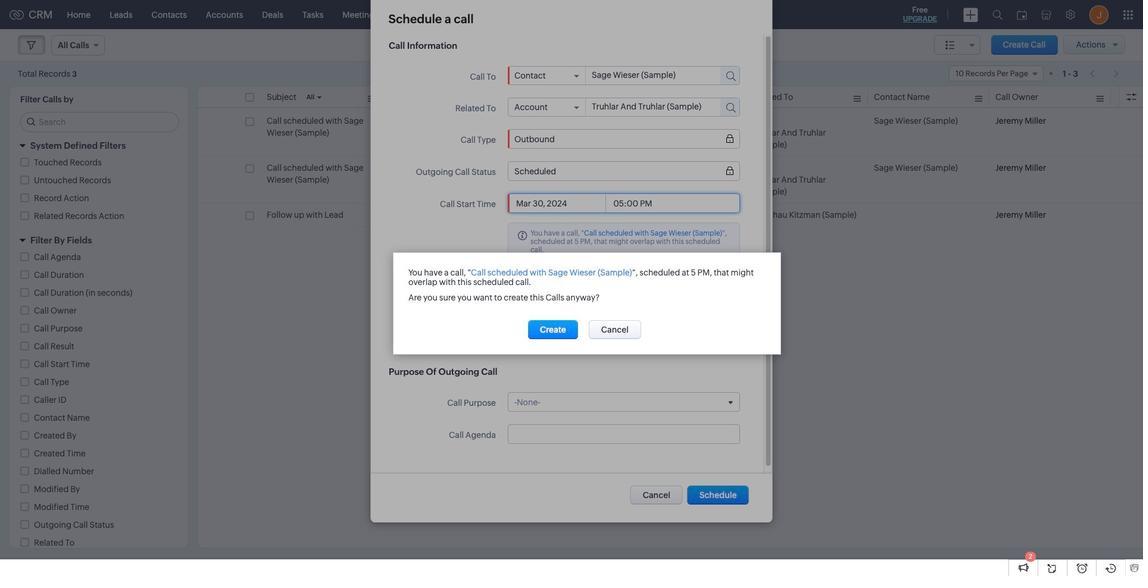 Task type: vqa. For each thing, say whether or not it's contained in the screenshot.
Navigation
yes



Task type: describe. For each thing, give the bounding box(es) containing it.
create menu element
[[956, 0, 985, 29]]

mmm d, yyyy text field
[[514, 199, 605, 208]]

calendar image
[[1017, 10, 1027, 19]]

Search text field
[[21, 113, 179, 132]]

create menu image
[[963, 7, 978, 22]]

hh:mm a text field
[[611, 199, 657, 208]]



Task type: locate. For each thing, give the bounding box(es) containing it.
search image
[[993, 10, 1003, 20]]

profile image
[[1090, 5, 1109, 24]]

logo image
[[10, 10, 24, 19]]

None text field
[[586, 67, 709, 83], [514, 311, 733, 320], [586, 67, 709, 83], [514, 311, 733, 320]]

profile element
[[1082, 0, 1116, 29]]

search element
[[985, 0, 1010, 29]]

row group
[[198, 110, 1143, 227]]

navigation
[[1084, 65, 1125, 82]]

None button
[[528, 320, 578, 339], [589, 320, 641, 339], [630, 486, 683, 505], [688, 486, 749, 505], [528, 320, 578, 339], [589, 320, 641, 339], [630, 486, 683, 505], [688, 486, 749, 505]]

None text field
[[586, 98, 713, 115]]



